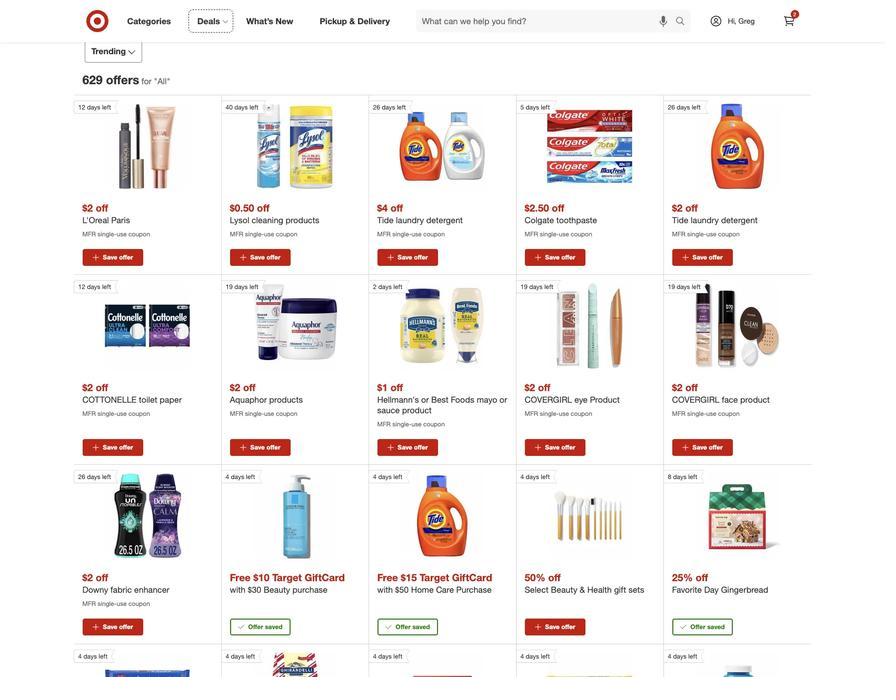 Task type: describe. For each thing, give the bounding box(es) containing it.
toys & sports
[[554, 0, 580, 15]]

giftcard for free $10 target giftcard
[[305, 572, 345, 584]]

$2.50
[[525, 202, 549, 214]]

$4
[[377, 202, 388, 214]]

5 days left
[[521, 103, 550, 111]]

left inside 8 days left button
[[689, 473, 697, 481]]

save offer button for $1 off hellmann's or best foods mayo or sauce product mfr single-use coupon
[[377, 439, 438, 456]]

tech & entertainment
[[480, 0, 533, 15]]

40
[[226, 103, 233, 111]]

save offer for $2 off covergirl face product mfr single-use coupon
[[693, 444, 723, 452]]

$2 off l'oreal paris mfr single-use coupon
[[82, 202, 150, 238]]

19 days left button for products
[[221, 280, 338, 369]]

19 days left for covergirl face product
[[668, 283, 701, 291]]

50% off select beauty & health gift sets
[[525, 572, 645, 595]]

paris
[[111, 215, 130, 225]]

26 days left button for $2 off tide laundry detergent mfr single-use coupon
[[663, 101, 780, 189]]

coupon inside $2.50 off colgate toothpaste mfr single-use coupon
[[571, 230, 593, 238]]

sets
[[629, 585, 645, 595]]

search button
[[671, 9, 696, 35]]

$15
[[401, 572, 417, 584]]

& for toys
[[574, 0, 579, 3]]

offer for $4 off tide laundry detergent mfr single-use coupon
[[414, 253, 428, 261]]

2 for 2
[[794, 11, 797, 17]]

$4 off tide laundry detergent mfr single-use coupon
[[377, 202, 463, 238]]

home
[[411, 585, 434, 595]]

$2 for covergirl eye product
[[525, 381, 535, 393]]

2 link
[[778, 9, 801, 33]]

hellmann's
[[377, 395, 419, 405]]

tech
[[492, 0, 510, 3]]

use inside $2 off cottonelle toilet paper mfr single-use coupon
[[117, 410, 127, 418]]

mfr inside $2 off covergirl eye product mfr single-use coupon
[[525, 410, 538, 418]]

target for $10
[[272, 572, 302, 584]]

care
[[436, 585, 454, 595]]

19 for aquaphor products
[[226, 283, 233, 291]]

offer for off
[[691, 623, 706, 631]]

26 days left button for $4 off tide laundry detergent mfr single-use coupon
[[368, 101, 485, 189]]

lysol
[[230, 215, 249, 225]]

save for $2 off cottonelle toilet paper mfr single-use coupon
[[103, 444, 117, 452]]

toys & sports button
[[542, 0, 592, 16]]

save offer button for $2 off aquaphor products mfr single-use coupon
[[230, 439, 290, 456]]

cleaning
[[252, 215, 283, 225]]

12 days left button for toilet
[[73, 280, 190, 369]]

coupon inside $2 off cottonelle toilet paper mfr single-use coupon
[[129, 410, 150, 418]]

save offer button for $2 off covergirl face product mfr single-use coupon
[[672, 439, 733, 456]]

offer for $2 off l'oreal paris mfr single-use coupon
[[119, 253, 133, 261]]

hi,
[[728, 16, 737, 25]]

offer for $15
[[396, 623, 411, 631]]

favorite
[[672, 585, 702, 595]]

mfr inside $2 off l'oreal paris mfr single-use coupon
[[82, 230, 96, 238]]

colgate
[[525, 215, 554, 225]]

save offer button for $0.50 off lysol cleaning products mfr single-use coupon
[[230, 249, 290, 266]]

single- inside $0.50 off lysol cleaning products mfr single-use coupon
[[245, 230, 264, 238]]

off for 25% off favorite day gingerbread
[[696, 572, 708, 584]]

free $10 target giftcard with $30 beauty purchase
[[230, 572, 345, 595]]

$1 off hellmann's or best foods mayo or sauce product mfr single-use coupon
[[377, 381, 507, 428]]

8 days left
[[668, 473, 697, 481]]

health
[[588, 585, 612, 595]]

free for free $10 target giftcard
[[230, 572, 251, 584]]

mfr inside $2.50 off colgate toothpaste mfr single-use coupon
[[525, 230, 538, 238]]

single- inside $2 off cottonelle toilet paper mfr single-use coupon
[[98, 410, 117, 418]]

12 days left button for paris
[[73, 101, 190, 189]]

26 for $4 off tide laundry detergent mfr single-use coupon
[[373, 103, 380, 111]]

what's new link
[[237, 9, 307, 33]]

offer saved button for off
[[672, 619, 733, 636]]

save offer button for $2 off l'oreal paris mfr single-use coupon
[[82, 249, 143, 266]]

12 days left for l'oreal
[[78, 103, 111, 111]]

what's new
[[246, 16, 293, 26]]

use inside $2 off l'oreal paris mfr single-use coupon
[[117, 230, 127, 238]]

sports
[[554, 5, 580, 15]]

19 for covergirl eye product
[[521, 283, 528, 291]]

entertainment
[[480, 5, 533, 15]]

categories link
[[118, 9, 184, 33]]

covergirl for covergirl face product
[[672, 395, 720, 405]]

delivery
[[358, 16, 390, 26]]

trending button
[[85, 40, 142, 63]]

for
[[142, 76, 152, 86]]

pickup & delivery link
[[311, 9, 403, 33]]

new
[[276, 16, 293, 26]]

2 or from the left
[[500, 395, 507, 405]]

offer for $1 off hellmann's or best foods mayo or sauce product mfr single-use coupon
[[414, 444, 428, 452]]

2 " from the left
[[167, 76, 170, 86]]

5 days left button
[[516, 101, 633, 189]]

tech & entertainment button
[[480, 0, 533, 16]]

purchase
[[456, 585, 492, 595]]

5
[[521, 103, 524, 111]]

& for pickup
[[349, 16, 355, 26]]

$2 for downy fabric enhancer
[[82, 572, 93, 584]]

offer for $0.50 off lysol cleaning products mfr single-use coupon
[[267, 253, 281, 261]]

19 for covergirl face product
[[668, 283, 675, 291]]

629
[[82, 72, 103, 87]]

single- inside $2 off l'oreal paris mfr single-use coupon
[[98, 230, 117, 238]]

use inside $2.50 off colgate toothpaste mfr single-use coupon
[[559, 230, 569, 238]]

save offer for $2 off covergirl eye product mfr single-use coupon
[[545, 444, 576, 452]]

coupon inside $2 off covergirl face product mfr single-use coupon
[[718, 410, 740, 418]]

single- inside $2 off tide laundry detergent mfr single-use coupon
[[688, 230, 707, 238]]

offer for $2 off cottonelle toilet paper mfr single-use coupon
[[119, 444, 133, 452]]

$0.50
[[230, 202, 254, 214]]

product
[[590, 395, 620, 405]]

day
[[704, 585, 719, 595]]

19 days left for aquaphor products
[[226, 283, 259, 291]]

paper
[[160, 395, 182, 405]]

save offer for $2 off cottonelle toilet paper mfr single-use coupon
[[103, 444, 133, 452]]

left inside 40 days left "button"
[[250, 103, 259, 111]]

hi, greg
[[728, 16, 755, 25]]

1 or from the left
[[421, 395, 429, 405]]

save offer down select
[[545, 623, 576, 631]]

l'oreal
[[82, 215, 109, 225]]

save offer button down select
[[525, 619, 585, 636]]

off for $2 off covergirl eye product mfr single-use coupon
[[538, 381, 551, 393]]

toys
[[555, 0, 572, 3]]

offer for $2.50 off colgate toothpaste mfr single-use coupon
[[562, 253, 576, 261]]

offer for $10
[[248, 623, 263, 631]]

$50
[[395, 585, 409, 595]]

1 " from the left
[[154, 76, 158, 86]]

days inside button
[[673, 473, 687, 481]]

40 days left
[[226, 103, 259, 111]]

off for $4 off tide laundry detergent mfr single-use coupon
[[391, 202, 403, 214]]

25%
[[672, 572, 693, 584]]

search
[[671, 17, 696, 27]]

save for $1 off hellmann's or best foods mayo or sauce product mfr single-use coupon
[[398, 444, 412, 452]]

$0.50 off lysol cleaning products mfr single-use coupon
[[230, 202, 319, 238]]

save for $2 off covergirl eye product mfr single-use coupon
[[545, 444, 560, 452]]

$30
[[248, 585, 261, 595]]

foods
[[451, 395, 475, 405]]

deals
[[197, 16, 220, 26]]

coupon inside $1 off hellmann's or best foods mayo or sauce product mfr single-use coupon
[[424, 420, 445, 428]]

saved for off
[[707, 623, 725, 631]]

save for $2.50 off colgate toothpaste mfr single-use coupon
[[545, 253, 560, 261]]

629 offer s for " all "
[[82, 72, 170, 87]]

gift
[[614, 585, 626, 595]]

save offer for $2.50 off colgate toothpaste mfr single-use coupon
[[545, 253, 576, 261]]

save for $2 off tide laundry detergent mfr single-use coupon
[[693, 253, 707, 261]]

detergent for $2 off
[[721, 215, 758, 225]]

select
[[525, 585, 549, 595]]

what's
[[246, 16, 273, 26]]

offer saved for $10
[[248, 623, 283, 631]]

save for $0.50 off lysol cleaning products mfr single-use coupon
[[250, 253, 265, 261]]

offer for $2 off covergirl face product mfr single-use coupon
[[709, 444, 723, 452]]

coupon inside $2 off aquaphor products mfr single-use coupon
[[276, 410, 298, 418]]

left inside 2 days left button
[[394, 283, 403, 291]]

2 for 2 days left
[[373, 283, 377, 291]]

offer for $2 off covergirl eye product mfr single-use coupon
[[562, 444, 576, 452]]

mayo
[[477, 395, 497, 405]]

single- inside $2 off aquaphor products mfr single-use coupon
[[245, 410, 264, 418]]

$1
[[377, 381, 388, 393]]

mfr inside $2 off cottonelle toilet paper mfr single-use coupon
[[82, 410, 96, 418]]

fabric
[[111, 585, 132, 595]]

8
[[668, 473, 672, 481]]

off for $2 off covergirl face product mfr single-use coupon
[[686, 381, 698, 393]]



Task type: vqa. For each thing, say whether or not it's contained in the screenshot.


Task type: locate. For each thing, give the bounding box(es) containing it.
26 days left for $2 off downy fabric enhancer mfr single-use coupon
[[78, 473, 111, 481]]

1 horizontal spatial offer saved button
[[377, 619, 438, 636]]

detergent for $4 off
[[426, 215, 463, 225]]

laundry
[[396, 215, 424, 225], [691, 215, 719, 225]]

19 days left button for face
[[663, 280, 780, 369]]

2 tide from the left
[[672, 215, 689, 225]]

0 horizontal spatial offer
[[248, 623, 263, 631]]

1 19 from the left
[[226, 283, 233, 291]]

save offer for $2 off tide laundry detergent mfr single-use coupon
[[693, 253, 723, 261]]

off for $2 off downy fabric enhancer mfr single-use coupon
[[96, 572, 108, 584]]

with inside free $15 target giftcard with $50 home care purchase
[[377, 585, 393, 595]]

detergent
[[426, 215, 463, 225], [721, 215, 758, 225]]

off inside 50% off select beauty & health gift sets
[[548, 572, 561, 584]]

offer saved button for $10
[[230, 619, 290, 636]]

$2 for cottonelle toilet paper
[[82, 381, 93, 393]]

3 19 days left button from the left
[[663, 280, 780, 369]]

2 inside 'link'
[[794, 11, 797, 17]]

0 horizontal spatial 2
[[373, 283, 377, 291]]

1 target from the left
[[272, 572, 302, 584]]

19 days left button for eye
[[516, 280, 633, 369]]

2 horizontal spatial saved
[[707, 623, 725, 631]]

save offer button
[[82, 249, 143, 266], [230, 249, 290, 266], [377, 249, 438, 266], [525, 249, 585, 266], [672, 249, 733, 266], [82, 439, 143, 456], [230, 439, 290, 456], [377, 439, 438, 456], [525, 439, 585, 456], [672, 439, 733, 456], [82, 619, 143, 636], [525, 619, 585, 636]]

with
[[230, 585, 246, 595], [377, 585, 393, 595]]

1 19 days left button from the left
[[221, 280, 338, 369]]

with left $30
[[230, 585, 246, 595]]

offer down $4 off tide laundry detergent mfr single-use coupon
[[414, 253, 428, 261]]

offer down toothpaste
[[562, 253, 576, 261]]

$2 inside $2 off aquaphor products mfr single-use coupon
[[230, 381, 240, 393]]

2 horizontal spatial 19 days left
[[668, 283, 701, 291]]

1 horizontal spatial laundry
[[691, 215, 719, 225]]

use inside $1 off hellmann's or best foods mayo or sauce product mfr single-use coupon
[[412, 420, 422, 428]]

1 detergent from the left
[[426, 215, 463, 225]]

1 horizontal spatial saved
[[412, 623, 430, 631]]

2 free from the left
[[377, 572, 398, 584]]

save offer down the paris
[[103, 253, 133, 261]]

free inside free $15 target giftcard with $50 home care purchase
[[377, 572, 398, 584]]

free up $30
[[230, 572, 251, 584]]

save offer down $2 off covergirl eye product mfr single-use coupon
[[545, 444, 576, 452]]

mfr inside $2 off covergirl face product mfr single-use coupon
[[672, 410, 686, 418]]

save up 2 days left
[[398, 253, 412, 261]]

offer saved button down $50
[[377, 619, 438, 636]]

save down select
[[545, 623, 560, 631]]

use inside $2 off covergirl face product mfr single-use coupon
[[707, 410, 717, 418]]

$2 for aquaphor products
[[230, 381, 240, 393]]

pickup
[[320, 16, 347, 26]]

offer saved for off
[[691, 623, 725, 631]]

0 horizontal spatial with
[[230, 585, 246, 595]]

offer saved
[[248, 623, 283, 631], [396, 623, 430, 631], [691, 623, 725, 631]]

offer for $2 off aquaphor products mfr single-use coupon
[[267, 444, 281, 452]]

save offer down $2 off aquaphor products mfr single-use coupon
[[250, 444, 281, 452]]

covergirl left eye
[[525, 395, 572, 405]]

free
[[230, 572, 251, 584], [377, 572, 398, 584]]

tide for $2
[[672, 215, 689, 225]]

off inside $2 off covergirl eye product mfr single-use coupon
[[538, 381, 551, 393]]

use inside $2 off aquaphor products mfr single-use coupon
[[264, 410, 274, 418]]

tide
[[377, 215, 394, 225], [672, 215, 689, 225]]

off for $2 off tide laundry detergent mfr single-use coupon
[[686, 202, 698, 214]]

off inside $2 off tide laundry detergent mfr single-use coupon
[[686, 202, 698, 214]]

offer down $2 off tide laundry detergent mfr single-use coupon
[[709, 253, 723, 261]]

$2 off aquaphor products mfr single-use coupon
[[230, 381, 303, 418]]

offer saved down 'day'
[[691, 623, 725, 631]]

single- inside $2 off covergirl eye product mfr single-use coupon
[[540, 410, 559, 418]]

product inside $2 off covergirl face product mfr single-use coupon
[[741, 395, 770, 405]]

saved for $15
[[412, 623, 430, 631]]

save up 8 days left
[[693, 444, 707, 452]]

covergirl inside $2 off covergirl face product mfr single-use coupon
[[672, 395, 720, 405]]

free inside free $10 target giftcard with $30 beauty purchase
[[230, 572, 251, 584]]

What can we help you find? suggestions appear below search field
[[416, 9, 678, 33]]

12 days left for cottonelle
[[78, 283, 111, 291]]

products right aquaphor
[[269, 395, 303, 405]]

19 days left
[[226, 283, 259, 291], [521, 283, 554, 291], [668, 283, 701, 291]]

0 vertical spatial 2
[[794, 11, 797, 17]]

off inside $2 off l'oreal paris mfr single-use coupon
[[96, 202, 108, 214]]

mfr inside $4 off tide laundry detergent mfr single-use coupon
[[377, 230, 391, 238]]

2 horizontal spatial 26
[[668, 103, 675, 111]]

save down $2 off l'oreal paris mfr single-use coupon
[[103, 253, 117, 261]]

0 vertical spatial products
[[286, 215, 319, 225]]

or right mayo
[[500, 395, 507, 405]]

pickup & delivery
[[320, 16, 390, 26]]

beauty inside free $10 target giftcard with $30 beauty purchase
[[264, 585, 290, 595]]

products
[[286, 215, 319, 225], [269, 395, 303, 405]]

& right pickup
[[349, 16, 355, 26]]

0 horizontal spatial tide
[[377, 215, 394, 225]]

1 12 from the top
[[78, 103, 85, 111]]

free $15 target giftcard with $50 home care purchase
[[377, 572, 492, 595]]

2 horizontal spatial offer saved
[[691, 623, 725, 631]]

1 horizontal spatial giftcard
[[452, 572, 492, 584]]

2 12 from the top
[[78, 283, 85, 291]]

or
[[421, 395, 429, 405], [500, 395, 507, 405]]

offer saved button down 'day'
[[672, 619, 733, 636]]

26 days left for $2 off tide laundry detergent mfr single-use coupon
[[668, 103, 701, 111]]

free up $50
[[377, 572, 398, 584]]

beauty right select
[[551, 585, 578, 595]]

$2 inside $2 off cottonelle toilet paper mfr single-use coupon
[[82, 381, 93, 393]]

save offer button down sauce
[[377, 439, 438, 456]]

off inside $2 off downy fabric enhancer mfr single-use coupon
[[96, 572, 108, 584]]

$2 inside $2 off downy fabric enhancer mfr single-use coupon
[[82, 572, 93, 584]]

save down the cottonelle
[[103, 444, 117, 452]]

2 offer from the left
[[396, 623, 411, 631]]

2 horizontal spatial offer saved button
[[672, 619, 733, 636]]

off inside $1 off hellmann's or best foods mayo or sauce product mfr single-use coupon
[[391, 381, 403, 393]]

laundry inside $2 off tide laundry detergent mfr single-use coupon
[[691, 215, 719, 225]]

0 horizontal spatial or
[[421, 395, 429, 405]]

offer saved button down $30
[[230, 619, 290, 636]]

off inside $2 off cottonelle toilet paper mfr single-use coupon
[[96, 381, 108, 393]]

covergirl
[[525, 395, 572, 405], [672, 395, 720, 405]]

offer down the paris
[[119, 253, 133, 261]]

0 horizontal spatial covergirl
[[525, 395, 572, 405]]

free for free $15 target giftcard
[[377, 572, 398, 584]]

1 horizontal spatial with
[[377, 585, 393, 595]]

0 horizontal spatial detergent
[[426, 215, 463, 225]]

trending
[[91, 46, 126, 56]]

with for free $10 target giftcard
[[230, 585, 246, 595]]

save offer button for $4 off tide laundry detergent mfr single-use coupon
[[377, 249, 438, 266]]

1 covergirl from the left
[[525, 395, 572, 405]]

save down sauce
[[398, 444, 412, 452]]

$2 off covergirl eye product mfr single-use coupon
[[525, 381, 620, 418]]

0 vertical spatial 12 days left button
[[73, 101, 190, 189]]

2
[[794, 11, 797, 17], [373, 283, 377, 291]]

offer for $2 off tide laundry detergent mfr single-use coupon
[[709, 253, 723, 261]]

1 12 days left button from the top
[[73, 101, 190, 189]]

1 horizontal spatial 19 days left button
[[516, 280, 633, 369]]

2 19 from the left
[[521, 283, 528, 291]]

giftcard
[[305, 572, 345, 584], [452, 572, 492, 584]]

& inside tech & entertainment
[[512, 0, 518, 3]]

save offer button for $2.50 off colgate toothpaste mfr single-use coupon
[[525, 249, 585, 266]]

mfr inside $2 off downy fabric enhancer mfr single-use coupon
[[82, 600, 96, 608]]

coupon inside $4 off tide laundry detergent mfr single-use coupon
[[424, 230, 445, 238]]

tide for $4
[[377, 215, 394, 225]]

off
[[96, 202, 108, 214], [257, 202, 270, 214], [391, 202, 403, 214], [552, 202, 565, 214], [686, 202, 698, 214], [96, 381, 108, 393], [243, 381, 256, 393], [391, 381, 403, 393], [538, 381, 551, 393], [686, 381, 698, 393], [96, 572, 108, 584], [548, 572, 561, 584], [696, 572, 708, 584]]

save offer button down $2 off tide laundry detergent mfr single-use coupon
[[672, 249, 733, 266]]

save offer for $0.50 off lysol cleaning products mfr single-use coupon
[[250, 253, 281, 261]]

target inside free $15 target giftcard with $50 home care purchase
[[420, 572, 449, 584]]

use inside $4 off tide laundry detergent mfr single-use coupon
[[412, 230, 422, 238]]

1 horizontal spatial 19
[[521, 283, 528, 291]]

0 horizontal spatial 19 days left
[[226, 283, 259, 291]]

save offer for $2 off aquaphor products mfr single-use coupon
[[250, 444, 281, 452]]

save for $2 off downy fabric enhancer mfr single-use coupon
[[103, 623, 117, 631]]

eye
[[575, 395, 588, 405]]

off for $2 off cottonelle toilet paper mfr single-use coupon
[[96, 381, 108, 393]]

with for free $15 target giftcard
[[377, 585, 393, 595]]

4 days left
[[226, 473, 255, 481], [373, 473, 403, 481], [521, 473, 550, 481], [78, 653, 108, 661], [226, 653, 255, 661], [373, 653, 403, 661], [521, 653, 550, 661], [668, 653, 697, 661]]

use
[[117, 230, 127, 238], [264, 230, 274, 238], [412, 230, 422, 238], [559, 230, 569, 238], [707, 230, 717, 238], [117, 410, 127, 418], [264, 410, 274, 418], [559, 410, 569, 418], [707, 410, 717, 418], [412, 420, 422, 428], [117, 600, 127, 608]]

single- inside $2 off downy fabric enhancer mfr single-use coupon
[[98, 600, 117, 608]]

tide inside $2 off tide laundry detergent mfr single-use coupon
[[672, 215, 689, 225]]

save offer for $1 off hellmann's or best foods mayo or sauce product mfr single-use coupon
[[398, 444, 428, 452]]

& inside toys & sports
[[574, 0, 579, 3]]

laundry for $2 off
[[691, 215, 719, 225]]

1 horizontal spatial "
[[167, 76, 170, 86]]

saved down 'home'
[[412, 623, 430, 631]]

$2 inside $2 off tide laundry detergent mfr single-use coupon
[[672, 202, 683, 214]]

save offer button down fabric
[[82, 619, 143, 636]]

1 offer from the left
[[248, 623, 263, 631]]

3 offer from the left
[[691, 623, 706, 631]]

mfr inside $2 off aquaphor products mfr single-use coupon
[[230, 410, 243, 418]]

gingerbread
[[721, 585, 769, 595]]

off for $2 off l'oreal paris mfr single-use coupon
[[96, 202, 108, 214]]

giftcard up purchase
[[452, 572, 492, 584]]

products inside $0.50 off lysol cleaning products mfr single-use coupon
[[286, 215, 319, 225]]

offer down favorite at bottom right
[[691, 623, 706, 631]]

2 covergirl from the left
[[672, 395, 720, 405]]

giftcard for free $15 target giftcard
[[452, 572, 492, 584]]

save offer down fabric
[[103, 623, 133, 631]]

save down aquaphor
[[250, 444, 265, 452]]

$2 off downy fabric enhancer mfr single-use coupon
[[82, 572, 170, 608]]

save for $2 off aquaphor products mfr single-use coupon
[[250, 444, 265, 452]]

giftcard inside free $10 target giftcard with $30 beauty purchase
[[305, 572, 345, 584]]

save offer
[[103, 253, 133, 261], [250, 253, 281, 261], [398, 253, 428, 261], [545, 253, 576, 261], [693, 253, 723, 261], [103, 444, 133, 452], [250, 444, 281, 452], [398, 444, 428, 452], [545, 444, 576, 452], [693, 444, 723, 452], [103, 623, 133, 631], [545, 623, 576, 631]]

1 horizontal spatial 26 days left
[[373, 103, 406, 111]]

3 offer saved from the left
[[691, 623, 725, 631]]

save for $4 off tide laundry detergent mfr single-use coupon
[[398, 253, 412, 261]]

1 vertical spatial 12
[[78, 283, 85, 291]]

1 horizontal spatial product
[[741, 395, 770, 405]]

saved down free $10 target giftcard with $30 beauty purchase
[[265, 623, 283, 631]]

save offer button down $2 off l'oreal paris mfr single-use coupon
[[82, 249, 143, 266]]

3 offer saved button from the left
[[672, 619, 733, 636]]

aquaphor
[[230, 395, 267, 405]]

1 horizontal spatial target
[[420, 572, 449, 584]]

product right face
[[741, 395, 770, 405]]

off inside $2 off covergirl face product mfr single-use coupon
[[686, 381, 698, 393]]

left inside 5 days left button
[[541, 103, 550, 111]]

26 days left for $4 off tide laundry detergent mfr single-use coupon
[[373, 103, 406, 111]]

19 days left for covergirl eye product
[[521, 283, 554, 291]]

coupon inside $2 off covergirl eye product mfr single-use coupon
[[571, 410, 593, 418]]

save offer button down $2.50 off colgate toothpaste mfr single-use coupon
[[525, 249, 585, 266]]

"
[[154, 76, 158, 86], [167, 76, 170, 86]]

26 days left button for $2 off downy fabric enhancer mfr single-use coupon
[[73, 470, 190, 559]]

0 horizontal spatial laundry
[[396, 215, 424, 225]]

use inside $0.50 off lysol cleaning products mfr single-use coupon
[[264, 230, 274, 238]]

$2 off cottonelle toilet paper mfr single-use coupon
[[82, 381, 182, 418]]

save down $2 off tide laundry detergent mfr single-use coupon
[[693, 253, 707, 261]]

product right sauce
[[402, 405, 432, 416]]

offer saved button
[[230, 619, 290, 636], [377, 619, 438, 636], [672, 619, 733, 636]]

19 days left button
[[221, 280, 338, 369], [516, 280, 633, 369], [663, 280, 780, 369]]

1 19 days left from the left
[[226, 283, 259, 291]]

$2 inside $2 off l'oreal paris mfr single-use coupon
[[82, 202, 93, 214]]

save down fabric
[[103, 623, 117, 631]]

enhancer
[[134, 585, 170, 595]]

target inside free $10 target giftcard with $30 beauty purchase
[[272, 572, 302, 584]]

tide inside $4 off tide laundry detergent mfr single-use coupon
[[377, 215, 394, 225]]

offer down $1 off hellmann's or best foods mayo or sauce product mfr single-use coupon
[[414, 444, 428, 452]]

products inside $2 off aquaphor products mfr single-use coupon
[[269, 395, 303, 405]]

&
[[512, 0, 518, 3], [574, 0, 579, 3], [349, 16, 355, 26], [580, 585, 585, 595]]

1 horizontal spatial free
[[377, 572, 398, 584]]

1 horizontal spatial 26 days left button
[[368, 101, 485, 189]]

purchase
[[293, 585, 328, 595]]

offer
[[106, 72, 133, 87], [119, 253, 133, 261], [267, 253, 281, 261], [414, 253, 428, 261], [562, 253, 576, 261], [709, 253, 723, 261], [119, 444, 133, 452], [267, 444, 281, 452], [414, 444, 428, 452], [562, 444, 576, 452], [709, 444, 723, 452], [119, 623, 133, 631], [562, 623, 576, 631]]

sauce
[[377, 405, 400, 416]]

offer down $2 off cottonelle toilet paper mfr single-use coupon
[[119, 444, 133, 452]]

1 12 days left from the top
[[78, 103, 111, 111]]

1 horizontal spatial 19 days left
[[521, 283, 554, 291]]

detergent inside $2 off tide laundry detergent mfr single-use coupon
[[721, 215, 758, 225]]

all
[[158, 76, 167, 86]]

offer down $2 off covergirl eye product mfr single-use coupon
[[562, 444, 576, 452]]

26 days left
[[373, 103, 406, 111], [668, 103, 701, 111], [78, 473, 111, 481]]

1 horizontal spatial 2
[[794, 11, 797, 17]]

categories
[[127, 16, 171, 26]]

0 horizontal spatial giftcard
[[305, 572, 345, 584]]

1 horizontal spatial tide
[[672, 215, 689, 225]]

covergirl left face
[[672, 395, 720, 405]]

save offer for $4 off tide laundry detergent mfr single-use coupon
[[398, 253, 428, 261]]

saved
[[265, 623, 283, 631], [412, 623, 430, 631], [707, 623, 725, 631]]

0 horizontal spatial saved
[[265, 623, 283, 631]]

save offer button down the cottonelle
[[82, 439, 143, 456]]

days inside "button"
[[234, 103, 248, 111]]

off for $2 off aquaphor products mfr single-use coupon
[[243, 381, 256, 393]]

off for $0.50 off lysol cleaning products mfr single-use coupon
[[257, 202, 270, 214]]

mfr inside $2 off tide laundry detergent mfr single-use coupon
[[672, 230, 686, 238]]

1 free from the left
[[230, 572, 251, 584]]

or left best
[[421, 395, 429, 405]]

1 horizontal spatial or
[[500, 395, 507, 405]]

offer down $30
[[248, 623, 263, 631]]

save offer for $2 off l'oreal paris mfr single-use coupon
[[103, 253, 133, 261]]

1 horizontal spatial detergent
[[721, 215, 758, 225]]

4
[[226, 473, 229, 481], [373, 473, 377, 481], [521, 473, 524, 481], [78, 653, 82, 661], [226, 653, 229, 661], [373, 653, 377, 661], [521, 653, 524, 661], [668, 653, 672, 661]]

save offer for $2 off downy fabric enhancer mfr single-use coupon
[[103, 623, 133, 631]]

giftcard inside free $15 target giftcard with $50 home care purchase
[[452, 572, 492, 584]]

use inside $2 off covergirl eye product mfr single-use coupon
[[559, 410, 569, 418]]

save offer button for $2 off covergirl eye product mfr single-use coupon
[[525, 439, 585, 456]]

2 days left button
[[368, 280, 485, 369]]

2 laundry from the left
[[691, 215, 719, 225]]

save offer down $2.50 off colgate toothpaste mfr single-use coupon
[[545, 253, 576, 261]]

save offer down sauce
[[398, 444, 428, 452]]

$2
[[82, 202, 93, 214], [672, 202, 683, 214], [82, 381, 93, 393], [230, 381, 240, 393], [525, 381, 535, 393], [672, 381, 683, 393], [82, 572, 93, 584]]

$10
[[254, 572, 270, 584]]

2 19 days left from the left
[[521, 283, 554, 291]]

save for $2 off covergirl face product mfr single-use coupon
[[693, 444, 707, 452]]

2 offer saved from the left
[[396, 623, 430, 631]]

single- inside $4 off tide laundry detergent mfr single-use coupon
[[393, 230, 412, 238]]

offer down $2 off downy fabric enhancer mfr single-use coupon
[[119, 623, 133, 631]]

0 horizontal spatial beauty
[[264, 585, 290, 595]]

toothpaste
[[557, 215, 597, 225]]

$2 inside $2 off covergirl eye product mfr single-use coupon
[[525, 381, 535, 393]]

covergirl inside $2 off covergirl eye product mfr single-use coupon
[[525, 395, 572, 405]]

3 saved from the left
[[707, 623, 725, 631]]

save offer button down $2 off aquaphor products mfr single-use coupon
[[230, 439, 290, 456]]

2 19 days left button from the left
[[516, 280, 633, 369]]

cottonelle
[[82, 395, 137, 405]]

2 detergent from the left
[[721, 215, 758, 225]]

& up 'sports'
[[574, 0, 579, 3]]

0 horizontal spatial offer saved button
[[230, 619, 290, 636]]

1 giftcard from the left
[[305, 572, 345, 584]]

coupon inside $2 off downy fabric enhancer mfr single-use coupon
[[129, 600, 150, 608]]

2 horizontal spatial offer
[[691, 623, 706, 631]]

12
[[78, 103, 85, 111], [78, 283, 85, 291]]

50%
[[525, 572, 546, 584]]

offer saved down 'home'
[[396, 623, 430, 631]]

laundry inside $4 off tide laundry detergent mfr single-use coupon
[[396, 215, 424, 225]]

beauty down $10 on the left bottom
[[264, 585, 290, 595]]

0 horizontal spatial free
[[230, 572, 251, 584]]

save offer down the cottonelle
[[103, 444, 133, 452]]

1 laundry from the left
[[396, 215, 424, 225]]

2 saved from the left
[[412, 623, 430, 631]]

0 horizontal spatial product
[[402, 405, 432, 416]]

save offer down cleaning
[[250, 253, 281, 261]]

& up entertainment at the top of the page
[[512, 0, 518, 3]]

offer saved for $15
[[396, 623, 430, 631]]

saved down 'day'
[[707, 623, 725, 631]]

giftcard up purchase in the left bottom of the page
[[305, 572, 345, 584]]

downy
[[82, 585, 108, 595]]

0 horizontal spatial 26 days left button
[[73, 470, 190, 559]]

1 horizontal spatial covergirl
[[672, 395, 720, 405]]

products right cleaning
[[286, 215, 319, 225]]

26 for $2 off downy fabric enhancer mfr single-use coupon
[[78, 473, 85, 481]]

& inside 50% off select beauty & health gift sets
[[580, 585, 585, 595]]

4 days left button
[[221, 470, 338, 559], [368, 470, 485, 559], [516, 470, 633, 559], [73, 650, 190, 677], [221, 650, 338, 677], [368, 650, 485, 677], [516, 650, 633, 677], [663, 650, 780, 677]]

2 beauty from the left
[[551, 585, 578, 595]]

26 for $2 off tide laundry detergent mfr single-use coupon
[[668, 103, 675, 111]]

0 horizontal spatial 19
[[226, 283, 233, 291]]

2 12 days left from the top
[[78, 283, 111, 291]]

2 offer saved button from the left
[[377, 619, 438, 636]]

0 horizontal spatial "
[[154, 76, 158, 86]]

2 horizontal spatial 19
[[668, 283, 675, 291]]

mfr inside $0.50 off lysol cleaning products mfr single-use coupon
[[230, 230, 243, 238]]

off inside $2 off aquaphor products mfr single-use coupon
[[243, 381, 256, 393]]

$2 inside $2 off covergirl face product mfr single-use coupon
[[672, 381, 683, 393]]

1 vertical spatial products
[[269, 395, 303, 405]]

product
[[741, 395, 770, 405], [402, 405, 432, 416]]

use inside $2 off tide laundry detergent mfr single-use coupon
[[707, 230, 717, 238]]

0 horizontal spatial target
[[272, 572, 302, 584]]

save offer button down cleaning
[[230, 249, 290, 266]]

2 horizontal spatial 19 days left button
[[663, 280, 780, 369]]

offer
[[248, 623, 263, 631], [396, 623, 411, 631], [691, 623, 706, 631]]

& left health on the right bottom of page
[[580, 585, 585, 595]]

offer down $2 off covergirl face product mfr single-use coupon
[[709, 444, 723, 452]]

covergirl for covergirl eye product
[[525, 395, 572, 405]]

8 days left button
[[663, 470, 780, 559]]

1 vertical spatial 12 days left
[[78, 283, 111, 291]]

0 horizontal spatial offer saved
[[248, 623, 283, 631]]

0 horizontal spatial 19 days left button
[[221, 280, 338, 369]]

2 target from the left
[[420, 572, 449, 584]]

off inside $0.50 off lysol cleaning products mfr single-use coupon
[[257, 202, 270, 214]]

1 saved from the left
[[265, 623, 283, 631]]

0 vertical spatial 12 days left
[[78, 103, 111, 111]]

save offer button up 2 days left
[[377, 249, 438, 266]]

target right $10 on the left bottom
[[272, 572, 302, 584]]

2 giftcard from the left
[[452, 572, 492, 584]]

offer down 50% off select beauty & health gift sets
[[562, 623, 576, 631]]

save offer button for $2 off downy fabric enhancer mfr single-use coupon
[[82, 619, 143, 636]]

with inside free $10 target giftcard with $30 beauty purchase
[[230, 585, 246, 595]]

save down $2 off covergirl eye product mfr single-use coupon
[[545, 444, 560, 452]]

1 horizontal spatial beauty
[[551, 585, 578, 595]]

save for $2 off l'oreal paris mfr single-use coupon
[[103, 253, 117, 261]]

offer right 629
[[106, 72, 133, 87]]

offer down $50
[[396, 623, 411, 631]]

greg
[[739, 16, 755, 25]]

single- inside $2 off covergirl face product mfr single-use coupon
[[688, 410, 707, 418]]

single- inside $2.50 off colgate toothpaste mfr single-use coupon
[[540, 230, 559, 238]]

40 days left button
[[221, 101, 338, 189]]

2 horizontal spatial 26 days left
[[668, 103, 701, 111]]

$2 for covergirl face product
[[672, 381, 683, 393]]

save offer down $2 off tide laundry detergent mfr single-use coupon
[[693, 253, 723, 261]]

save down cleaning
[[250, 253, 265, 261]]

25% off favorite day gingerbread
[[672, 572, 769, 595]]

off for $2.50 off colgate toothpaste mfr single-use coupon
[[552, 202, 565, 214]]

with left $50
[[377, 585, 393, 595]]

1 vertical spatial 12 days left button
[[73, 280, 190, 369]]

& inside pickup & delivery link
[[349, 16, 355, 26]]

product inside $1 off hellmann's or best foods mayo or sauce product mfr single-use coupon
[[402, 405, 432, 416]]

1 horizontal spatial offer
[[396, 623, 411, 631]]

3 19 days left from the left
[[668, 283, 701, 291]]

0 horizontal spatial 26 days left
[[78, 473, 111, 481]]

1 offer saved from the left
[[248, 623, 283, 631]]

off inside $2.50 off colgate toothpaste mfr single-use coupon
[[552, 202, 565, 214]]

2 inside button
[[373, 283, 377, 291]]

offer saved down $30
[[248, 623, 283, 631]]

target for $15
[[420, 572, 449, 584]]

12 for l'oreal paris
[[78, 103, 85, 111]]

offer down $0.50 off lysol cleaning products mfr single-use coupon
[[267, 253, 281, 261]]

0 horizontal spatial 26
[[78, 473, 85, 481]]

detergent inside $4 off tide laundry detergent mfr single-use coupon
[[426, 215, 463, 225]]

best
[[431, 395, 449, 405]]

off inside 25% off favorite day gingerbread
[[696, 572, 708, 584]]

offer for $2 off downy fabric enhancer mfr single-use coupon
[[119, 623, 133, 631]]

1 vertical spatial 2
[[373, 283, 377, 291]]

toilet
[[139, 395, 157, 405]]

$2 off tide laundry detergent mfr single-use coupon
[[672, 202, 758, 238]]

save offer button down $2 off covergirl eye product mfr single-use coupon
[[525, 439, 585, 456]]

single- inside $1 off hellmann's or best foods mayo or sauce product mfr single-use coupon
[[393, 420, 412, 428]]

2 days left
[[373, 283, 403, 291]]

off for 50% off select beauty & health gift sets
[[548, 572, 561, 584]]

deals link
[[188, 9, 233, 33]]

mfr inside $1 off hellmann's or best foods mayo or sauce product mfr single-use coupon
[[377, 420, 391, 428]]

save down $2.50 off colgate toothpaste mfr single-use coupon
[[545, 253, 560, 261]]

2 12 days left button from the top
[[73, 280, 190, 369]]

1 beauty from the left
[[264, 585, 290, 595]]

3 19 from the left
[[668, 283, 675, 291]]

2 with from the left
[[377, 585, 393, 595]]

beauty inside 50% off select beauty & health gift sets
[[551, 585, 578, 595]]

12 for cottonelle toilet paper
[[78, 283, 85, 291]]

2 horizontal spatial 26 days left button
[[663, 101, 780, 189]]

save offer button up 8 days left
[[672, 439, 733, 456]]

$2 for l'oreal paris
[[82, 202, 93, 214]]

face
[[722, 395, 738, 405]]

save offer button for $2 off cottonelle toilet paper mfr single-use coupon
[[82, 439, 143, 456]]

coupon inside $2 off l'oreal paris mfr single-use coupon
[[129, 230, 150, 238]]

1 tide from the left
[[377, 215, 394, 225]]

use inside $2 off downy fabric enhancer mfr single-use coupon
[[117, 600, 127, 608]]

1 horizontal spatial offer saved
[[396, 623, 430, 631]]

& for tech
[[512, 0, 518, 3]]

s
[[133, 72, 139, 87]]

1 with from the left
[[230, 585, 246, 595]]

$2.50 off colgate toothpaste mfr single-use coupon
[[525, 202, 597, 238]]

1 offer saved button from the left
[[230, 619, 290, 636]]

coupon inside $0.50 off lysol cleaning products mfr single-use coupon
[[276, 230, 298, 238]]

offer down $2 off aquaphor products mfr single-use coupon
[[267, 444, 281, 452]]

1 horizontal spatial 26
[[373, 103, 380, 111]]

save offer down $4 off tide laundry detergent mfr single-use coupon
[[398, 253, 428, 261]]

off for $1 off hellmann's or best foods mayo or sauce product mfr single-use coupon
[[391, 381, 403, 393]]

$2 off covergirl face product mfr single-use coupon
[[672, 381, 770, 418]]

off inside $4 off tide laundry detergent mfr single-use coupon
[[391, 202, 403, 214]]

coupon inside $2 off tide laundry detergent mfr single-use coupon
[[718, 230, 740, 238]]

target up care
[[420, 572, 449, 584]]

$2 for tide laundry detergent
[[672, 202, 683, 214]]

0 vertical spatial 12
[[78, 103, 85, 111]]

save offer up 8 days left
[[693, 444, 723, 452]]



